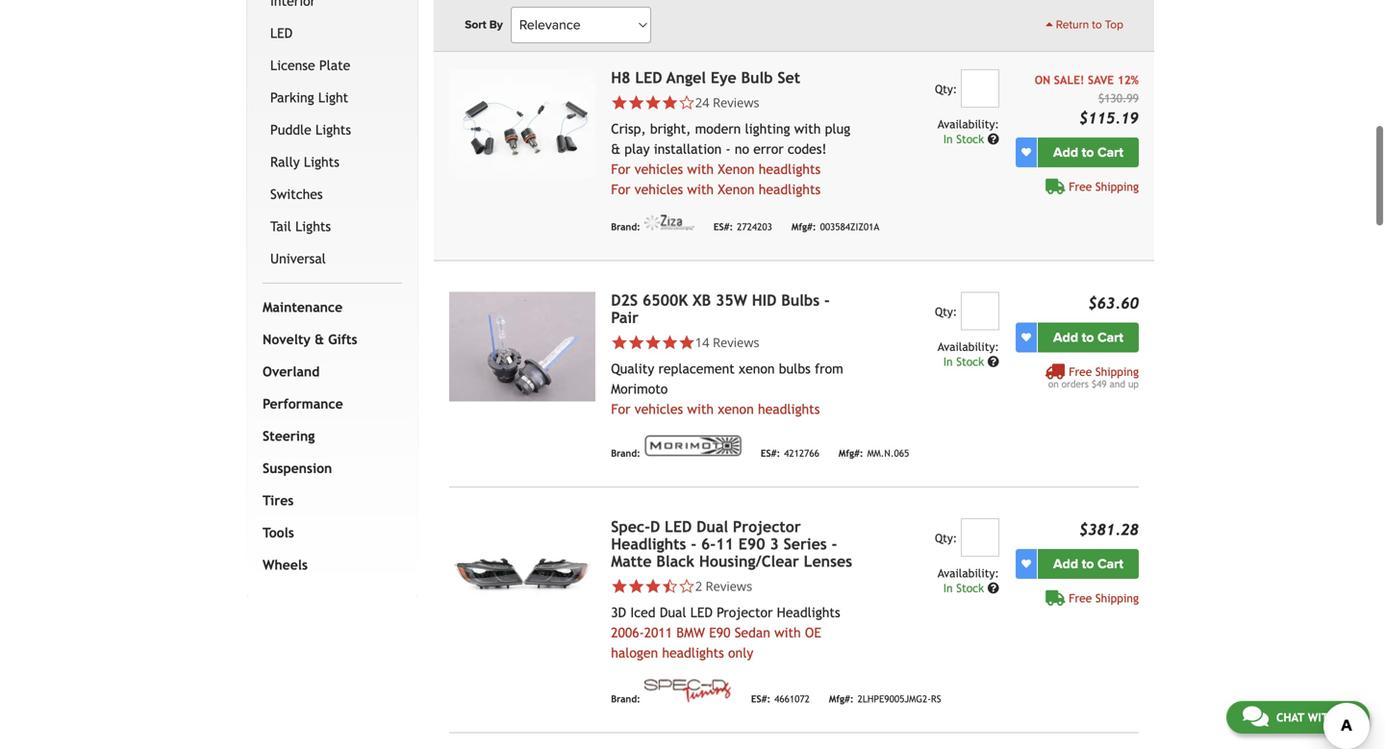 Task type: locate. For each thing, give the bounding box(es) containing it.
&
[[611, 141, 621, 157], [315, 332, 324, 347]]

headlights inside spec-d led dual projector headlights - 6-11 e90 3 series - matte black housing/clear lenses
[[611, 535, 687, 553]]

2 vertical spatial availability:
[[938, 567, 1000, 580]]

shipping down $115.19
[[1096, 180, 1139, 193]]

with
[[795, 121, 821, 136], [688, 161, 714, 177], [688, 182, 714, 197], [688, 402, 714, 417], [775, 625, 801, 641], [1308, 711, 1337, 725]]

2 in stock from the top
[[944, 355, 988, 368]]

-
[[726, 141, 731, 157], [825, 291, 830, 309], [691, 535, 697, 553], [832, 535, 838, 553]]

2 vertical spatial brand:
[[611, 694, 641, 705]]

1 horizontal spatial headlights
[[777, 605, 841, 621]]

led right d
[[665, 518, 692, 536]]

3 stock from the top
[[957, 582, 985, 595]]

0 vertical spatial cart
[[1098, 144, 1124, 161]]

es#4212766 - mm.n.065 - d2s 6500k xb 35w hid bulbs - pair - quality replacement xenon bulbs from morimoto - morimoto - audi bmw volkswagen mercedes benz mini image
[[450, 292, 596, 402]]

e90
[[739, 535, 766, 553], [710, 625, 731, 641]]

14 reviews link
[[611, 334, 860, 351], [696, 334, 760, 351]]

headlights inside the 3d iced dual led projector headlights 2006-2011 bmw e90 sedan with oe halogen headlights only
[[777, 605, 841, 621]]

- left the '6-'
[[691, 535, 697, 553]]

2 vertical spatial vehicles
[[635, 402, 684, 417]]

3 free from the top
[[1069, 592, 1093, 605]]

stock for $63.60
[[957, 355, 985, 368]]

2 vertical spatial lights
[[296, 219, 331, 234]]

lenses
[[804, 553, 853, 570]]

2 in from the top
[[944, 355, 953, 368]]

2 reviews
[[696, 578, 753, 595]]

shipping
[[1096, 180, 1139, 193], [1096, 365, 1139, 379], [1096, 592, 1139, 605]]

cart for $63.60
[[1098, 329, 1124, 346]]

1 2 reviews link from the left
[[611, 578, 860, 595]]

return
[[1057, 18, 1090, 32]]

dual up housing/clear at the right bottom of page
[[697, 518, 729, 536]]

play
[[625, 141, 650, 157]]

lights for rally lights
[[304, 154, 340, 170]]

mfg#: for spec-d led dual projector headlights - 6-11 e90 3 series - matte black housing/clear lenses
[[829, 694, 854, 705]]

shipping down the $381.28 at the bottom of the page
[[1096, 592, 1139, 605]]

1 add to wish list image from the top
[[1022, 333, 1032, 342]]

novelty & gifts
[[263, 332, 358, 347]]

xenon
[[718, 161, 755, 177], [718, 182, 755, 197]]

add to wish list image
[[1022, 148, 1032, 157]]

14
[[696, 334, 710, 351]]

- left no
[[726, 141, 731, 157]]

0 vertical spatial add to wish list image
[[1022, 333, 1032, 342]]

free shipping down $115.19
[[1069, 180, 1139, 193]]

headlights inside quality replacement xenon bulbs from morimoto for vehicles with xenon headlights
[[758, 402, 820, 417]]

0 vertical spatial in
[[944, 132, 953, 146]]

0 vertical spatial e90
[[739, 535, 766, 553]]

0 vertical spatial headlights
[[611, 535, 687, 553]]

1 vertical spatial lights
[[304, 154, 340, 170]]

2 vertical spatial free
[[1069, 592, 1093, 605]]

headlights for 3d iced dual led projector headlights 2006-2011 bmw e90 sedan with oe halogen headlights only
[[777, 605, 841, 621]]

0 horizontal spatial e90
[[710, 625, 731, 641]]

dual up 2011
[[660, 605, 687, 621]]

es#: left 4212766
[[761, 448, 781, 459]]

empty star image down angel on the top
[[679, 94, 696, 111]]

2 empty star image from the top
[[679, 578, 696, 595]]

license plate
[[270, 58, 351, 73]]

brand:
[[611, 221, 641, 232], [611, 448, 641, 459], [611, 694, 641, 705]]

reviews
[[713, 94, 760, 111], [713, 334, 760, 351], [706, 578, 753, 595]]

mfg#: mm.n.065
[[839, 448, 910, 459]]

1 vertical spatial &
[[315, 332, 324, 347]]

led up bmw
[[691, 605, 713, 621]]

1 vertical spatial free shipping
[[1069, 592, 1139, 605]]

morimoto - corporate logo image
[[645, 0, 742, 8], [645, 435, 742, 457]]

0 vertical spatial xenon
[[739, 361, 775, 377]]

spec-d led dual projector headlights - 6-11 e90 3 series - matte black housing/clear lenses
[[611, 518, 853, 570]]

1 vertical spatial dual
[[660, 605, 687, 621]]

2 vertical spatial stock
[[957, 582, 985, 595]]

projector inside the 3d iced dual led projector headlights 2006-2011 bmw e90 sedan with oe halogen headlights only
[[717, 605, 773, 621]]

1 vertical spatial in stock
[[944, 355, 988, 368]]

& left 'gifts'
[[315, 332, 324, 347]]

1 cart from the top
[[1098, 144, 1124, 161]]

vehicles down morimoto
[[635, 402, 684, 417]]

brand: down 'halogen'
[[611, 694, 641, 705]]

0 vertical spatial add
[[1054, 144, 1079, 161]]

projector inside spec-d led dual projector headlights - 6-11 e90 3 series - matte black housing/clear lenses
[[733, 518, 801, 536]]

dual
[[697, 518, 729, 536], [660, 605, 687, 621]]

1 vertical spatial stock
[[957, 355, 985, 368]]

es#:
[[714, 221, 733, 232], [761, 448, 781, 459], [751, 694, 771, 705]]

d2s 6500k xb 35w hid bulbs - pair
[[611, 291, 830, 327]]

2 vertical spatial shipping
[[1096, 592, 1139, 605]]

dual inside spec-d led dual projector headlights - 6-11 e90 3 series - matte black housing/clear lenses
[[697, 518, 729, 536]]

reviews right 2
[[706, 578, 753, 595]]

3 for from the top
[[611, 402, 631, 417]]

star image
[[611, 94, 628, 111], [628, 94, 645, 111], [662, 94, 679, 111], [628, 334, 645, 351], [645, 334, 662, 351], [662, 334, 679, 351], [645, 578, 662, 595]]

0 vertical spatial reviews
[[713, 94, 760, 111]]

xenon down no
[[718, 161, 755, 177]]

0 horizontal spatial dual
[[660, 605, 687, 621]]

1 vertical spatial e90
[[710, 625, 731, 641]]

add to wish list image for $381.28
[[1022, 559, 1032, 569]]

1 vertical spatial cart
[[1098, 329, 1124, 346]]

xenon left bulbs
[[739, 361, 775, 377]]

0 vertical spatial question circle image
[[988, 133, 1000, 145]]

license
[[270, 58, 315, 73]]

xenon up es#: 2724203
[[718, 182, 755, 197]]

1 vertical spatial vehicles
[[635, 182, 684, 197]]

1 vertical spatial free
[[1069, 365, 1093, 379]]

2 vertical spatial mfg#:
[[829, 694, 854, 705]]

add to cart up free shipping on orders $49 and up
[[1054, 329, 1124, 346]]

1 stock from the top
[[957, 132, 985, 146]]

e90 left 3
[[739, 535, 766, 553]]

lights for tail lights
[[296, 219, 331, 234]]

2 vertical spatial in
[[944, 582, 953, 595]]

1 vertical spatial question circle image
[[988, 356, 1000, 367]]

headlights
[[611, 535, 687, 553], [777, 605, 841, 621]]

0 vertical spatial xenon
[[718, 161, 755, 177]]

stock for $381.28
[[957, 582, 985, 595]]

1 vertical spatial availability:
[[938, 340, 1000, 354]]

0 vertical spatial stock
[[957, 132, 985, 146]]

availability: for on sale!                         save 12%
[[938, 117, 1000, 131]]

add to cart
[[1054, 144, 1124, 161], [1054, 329, 1124, 346], [1054, 556, 1124, 572]]

1 for from the top
[[611, 161, 631, 177]]

rally lights
[[270, 154, 340, 170]]

novelty & gifts link
[[259, 324, 399, 356]]

quality
[[611, 361, 655, 377]]

- inside d2s 6500k xb 35w hid bulbs - pair
[[825, 291, 830, 309]]

e90 inside the 3d iced dual led projector headlights 2006-2011 bmw e90 sedan with oe halogen headlights only
[[710, 625, 731, 641]]

xenon down replacement
[[718, 402, 754, 417]]

0 vertical spatial morimoto - corporate logo image
[[645, 0, 742, 8]]

chat with us
[[1277, 711, 1354, 725]]

qty:
[[935, 82, 958, 96], [935, 305, 958, 318], [935, 532, 958, 545]]

6-
[[701, 535, 716, 553]]

0 vertical spatial free
[[1069, 180, 1093, 193]]

headlights up half star image
[[611, 535, 687, 553]]

puddle
[[270, 122, 312, 137]]

star image
[[645, 94, 662, 111], [611, 334, 628, 351], [679, 334, 696, 351], [611, 578, 628, 595], [628, 578, 645, 595]]

license plate link
[[267, 49, 399, 82]]

2 vehicles from the top
[[635, 182, 684, 197]]

24 reviews link
[[611, 94, 860, 111], [696, 94, 760, 111]]

3 add to cart from the top
[[1054, 556, 1124, 572]]

es#: left the 2724203
[[714, 221, 733, 232]]

add to wish list image
[[1022, 333, 1032, 342], [1022, 559, 1032, 569]]

vehicles down 'play' in the left of the page
[[635, 161, 684, 177]]

0 vertical spatial add to cart button
[[1038, 137, 1139, 167]]

lights
[[316, 122, 351, 137], [304, 154, 340, 170], [296, 219, 331, 234]]

add to cart down $115.19
[[1054, 144, 1124, 161]]

- right bulbs
[[825, 291, 830, 309]]

mfg#: left 003584ziz01a
[[792, 221, 817, 232]]

1 question circle image from the top
[[988, 133, 1000, 145]]

shipping right the orders
[[1096, 365, 1139, 379]]

1 vertical spatial reviews
[[713, 334, 760, 351]]

lights down parking light link
[[316, 122, 351, 137]]

puddle lights link
[[267, 114, 399, 146]]

1 availability: from the top
[[938, 117, 1000, 131]]

star image up 3d
[[611, 578, 628, 595]]

housing/clear
[[700, 553, 800, 570]]

availability: for $381.28
[[938, 567, 1000, 580]]

add to cart button down the $381.28 at the bottom of the page
[[1038, 549, 1139, 579]]

0 vertical spatial availability:
[[938, 117, 1000, 131]]

0 vertical spatial lights
[[316, 122, 351, 137]]

return to top link
[[1046, 16, 1124, 34]]

3 add from the top
[[1054, 556, 1079, 572]]

1 add to cart button from the top
[[1038, 137, 1139, 167]]

question circle image
[[988, 133, 1000, 145], [988, 356, 1000, 367]]

in stock for $381.28
[[944, 582, 988, 595]]

1 in stock from the top
[[944, 132, 988, 146]]

3 brand: from the top
[[611, 694, 641, 705]]

reviews down "eye" on the top
[[713, 94, 760, 111]]

cart
[[1098, 144, 1124, 161], [1098, 329, 1124, 346], [1098, 556, 1124, 572]]

1 qty: from the top
[[935, 82, 958, 96]]

24 reviews
[[696, 94, 760, 111]]

1 horizontal spatial &
[[611, 141, 621, 157]]

2 vertical spatial add
[[1054, 556, 1079, 572]]

in stock
[[944, 132, 988, 146], [944, 355, 988, 368], [944, 582, 988, 595]]

eye
[[711, 69, 737, 86]]

error
[[754, 141, 784, 157]]

2 vertical spatial cart
[[1098, 556, 1124, 572]]

3 availability: from the top
[[938, 567, 1000, 580]]

e90 right bmw
[[710, 625, 731, 641]]

1 vertical spatial add to wish list image
[[1022, 559, 1032, 569]]

1 vertical spatial brand:
[[611, 448, 641, 459]]

plug
[[825, 121, 851, 136]]

star image up replacement
[[679, 334, 696, 351]]

add to cart button down $115.19
[[1038, 137, 1139, 167]]

$381.28
[[1080, 521, 1139, 539]]

iced
[[631, 605, 656, 621]]

0 vertical spatial dual
[[697, 518, 729, 536]]

oe
[[805, 625, 822, 641]]

0 vertical spatial mfg#:
[[792, 221, 817, 232]]

lights for puddle lights
[[316, 122, 351, 137]]

3 add to cart button from the top
[[1038, 549, 1139, 579]]

1 horizontal spatial dual
[[697, 518, 729, 536]]

& left 'play' in the left of the page
[[611, 141, 621, 157]]

2 vertical spatial add to cart
[[1054, 556, 1124, 572]]

2 question circle image from the top
[[988, 356, 1000, 367]]

comments image
[[1243, 705, 1269, 729]]

2 vertical spatial add to cart button
[[1038, 549, 1139, 579]]

projector up housing/clear at the right bottom of page
[[733, 518, 801, 536]]

projector up sedan
[[717, 605, 773, 621]]

qty: for h8 led angel eye bulb set
[[935, 82, 958, 96]]

novelty
[[263, 332, 311, 347]]

2 xenon from the top
[[718, 182, 755, 197]]

2 shipping from the top
[[1096, 365, 1139, 379]]

to left top
[[1093, 18, 1103, 32]]

2 brand: from the top
[[611, 448, 641, 459]]

ziza - corporate logo image
[[645, 215, 695, 230]]

0 vertical spatial add to cart
[[1054, 144, 1124, 161]]

1 vertical spatial add to cart
[[1054, 329, 1124, 346]]

e90 for bmw
[[710, 625, 731, 641]]

free shipping
[[1069, 180, 1139, 193], [1069, 592, 1139, 605]]

lights right tail
[[296, 219, 331, 234]]

2 free from the top
[[1069, 365, 1093, 379]]

$63.60
[[1089, 294, 1139, 312]]

parking light link
[[267, 82, 399, 114]]

add to cart button for $63.60
[[1038, 323, 1139, 353]]

add to cart button up free shipping on orders $49 and up
[[1038, 323, 1139, 353]]

availability:
[[938, 117, 1000, 131], [938, 340, 1000, 354], [938, 567, 1000, 580]]

add to cart for $381.28
[[1054, 556, 1124, 572]]

e90 for 11
[[739, 535, 766, 553]]

0 vertical spatial shipping
[[1096, 180, 1139, 193]]

led up license
[[270, 25, 293, 41]]

0 vertical spatial free shipping
[[1069, 180, 1139, 193]]

series
[[784, 535, 827, 553]]

1 vertical spatial in
[[944, 355, 953, 368]]

2 add to cart button from the top
[[1038, 323, 1139, 353]]

vehicles inside quality replacement xenon bulbs from morimoto for vehicles with xenon headlights
[[635, 402, 684, 417]]

2 add from the top
[[1054, 329, 1079, 346]]

0 vertical spatial vehicles
[[635, 161, 684, 177]]

rally lights link
[[267, 146, 399, 178]]

0 vertical spatial projector
[[733, 518, 801, 536]]

cart down $63.60
[[1098, 329, 1124, 346]]

2 qty: from the top
[[935, 305, 958, 318]]

3 qty: from the top
[[935, 532, 958, 545]]

star image inside 2 reviews link
[[645, 578, 662, 595]]

2724203
[[737, 221, 773, 232]]

24
[[696, 94, 710, 111]]

2 vertical spatial in stock
[[944, 582, 988, 595]]

h8
[[611, 69, 631, 86]]

reviews right 14
[[713, 334, 760, 351]]

lighting
[[745, 121, 791, 136]]

1 vertical spatial es#:
[[761, 448, 781, 459]]

0 horizontal spatial headlights
[[611, 535, 687, 553]]

2 vertical spatial for
[[611, 402, 631, 417]]

3 in stock from the top
[[944, 582, 988, 595]]

black
[[657, 553, 695, 570]]

2 vertical spatial reviews
[[706, 578, 753, 595]]

with inside quality replacement xenon bulbs from morimoto for vehicles with xenon headlights
[[688, 402, 714, 417]]

2 stock from the top
[[957, 355, 985, 368]]

mfg#: right 4661072
[[829, 694, 854, 705]]

add to cart down the $381.28 at the bottom of the page
[[1054, 556, 1124, 572]]

3 cart from the top
[[1098, 556, 1124, 572]]

1 in from the top
[[944, 132, 953, 146]]

in stock for on sale!                         save 12%
[[944, 132, 988, 146]]

free shipping down the $381.28 at the bottom of the page
[[1069, 592, 1139, 605]]

brand: down morimoto
[[611, 448, 641, 459]]

0 vertical spatial for
[[611, 161, 631, 177]]

1 empty star image from the top
[[679, 94, 696, 111]]

add to cart button
[[1038, 137, 1139, 167], [1038, 323, 1139, 353], [1038, 549, 1139, 579]]

free down $115.19
[[1069, 180, 1093, 193]]

4661072
[[775, 694, 810, 705]]

brand: left the ziza - corporate logo
[[611, 221, 641, 232]]

installation
[[654, 141, 722, 157]]

in for d2s 6500k xb 35w hid bulbs - pair
[[944, 355, 953, 368]]

es#: for 6-
[[751, 694, 771, 705]]

crisp,
[[611, 121, 646, 136]]

cart down $115.19
[[1098, 144, 1124, 161]]

question circle image
[[988, 583, 1000, 594]]

empty star image down black
[[679, 578, 696, 595]]

vehicles up the ziza - corporate logo
[[635, 182, 684, 197]]

1 brand: from the top
[[611, 221, 641, 232]]

1 vertical spatial add to cart button
[[1038, 323, 1139, 353]]

free down the $381.28 at the bottom of the page
[[1069, 592, 1093, 605]]

return to top
[[1054, 18, 1124, 32]]

1 vertical spatial add
[[1054, 329, 1079, 346]]

free
[[1069, 180, 1093, 193], [1069, 365, 1093, 379], [1069, 592, 1093, 605]]

projector
[[733, 518, 801, 536], [717, 605, 773, 621]]

angel
[[667, 69, 706, 86]]

0 vertical spatial qty:
[[935, 82, 958, 96]]

0 vertical spatial empty star image
[[679, 94, 696, 111]]

from
[[815, 361, 844, 377]]

1 vertical spatial qty:
[[935, 305, 958, 318]]

1 vertical spatial xenon
[[718, 182, 755, 197]]

0 vertical spatial brand:
[[611, 221, 641, 232]]

mfg#: for d2s 6500k xb 35w hid bulbs - pair
[[839, 448, 864, 459]]

3 vehicles from the top
[[635, 402, 684, 417]]

2 add to wish list image from the top
[[1022, 559, 1032, 569]]

mfg#:
[[792, 221, 817, 232], [839, 448, 864, 459], [829, 694, 854, 705]]

1 morimoto - corporate logo image from the top
[[645, 0, 742, 8]]

add for $381.28
[[1054, 556, 1079, 572]]

xenon
[[739, 361, 775, 377], [718, 402, 754, 417]]

1 horizontal spatial e90
[[739, 535, 766, 553]]

3 in from the top
[[944, 582, 953, 595]]

2 add to cart from the top
[[1054, 329, 1124, 346]]

1 vertical spatial for
[[611, 182, 631, 197]]

1 24 reviews link from the left
[[611, 94, 860, 111]]

add to wish list image for $63.60
[[1022, 333, 1032, 342]]

1 vertical spatial mfg#:
[[839, 448, 864, 459]]

led right h8
[[635, 69, 663, 86]]

0 vertical spatial in stock
[[944, 132, 988, 146]]

2 vertical spatial es#:
[[751, 694, 771, 705]]

d
[[651, 518, 660, 536]]

0 vertical spatial &
[[611, 141, 621, 157]]

None number field
[[961, 69, 1000, 108], [961, 292, 1000, 330], [961, 519, 1000, 557], [961, 69, 1000, 108], [961, 292, 1000, 330], [961, 519, 1000, 557]]

lights down puddle lights link at left
[[304, 154, 340, 170]]

2 cart from the top
[[1098, 329, 1124, 346]]

qty: for spec-d led dual projector headlights - 6-11 e90 3 series - matte black housing/clear lenses
[[935, 532, 958, 545]]

reviews for 35w
[[713, 334, 760, 351]]

headlights up oe
[[777, 605, 841, 621]]

2 vertical spatial qty:
[[935, 532, 958, 545]]

wheels
[[263, 558, 308, 573]]

morimoto - corporate logo image up angel on the top
[[645, 0, 742, 8]]

for inside quality replacement xenon bulbs from morimoto for vehicles with xenon headlights
[[611, 402, 631, 417]]

1 xenon from the top
[[718, 161, 755, 177]]

2 availability: from the top
[[938, 340, 1000, 354]]

led
[[270, 25, 293, 41], [635, 69, 663, 86], [665, 518, 692, 536], [691, 605, 713, 621]]

2 reviews link
[[611, 578, 860, 595], [696, 578, 753, 595]]

1 vertical spatial shipping
[[1096, 365, 1139, 379]]

1 vertical spatial morimoto - corporate logo image
[[645, 435, 742, 457]]

add
[[1054, 144, 1079, 161], [1054, 329, 1079, 346], [1054, 556, 1079, 572]]

cart down the $381.28 at the bottom of the page
[[1098, 556, 1124, 572]]

free right on
[[1069, 365, 1093, 379]]

mfg#: left mm.n.065
[[839, 448, 864, 459]]

e90 inside spec-d led dual projector headlights - 6-11 e90 3 series - matte black housing/clear lenses
[[739, 535, 766, 553]]

es#: left 4661072
[[751, 694, 771, 705]]

1 vertical spatial headlights
[[777, 605, 841, 621]]

morimoto - corporate logo image down quality replacement xenon bulbs from morimoto for vehicles with xenon headlights
[[645, 435, 742, 457]]

1 vertical spatial projector
[[717, 605, 773, 621]]

1 vertical spatial empty star image
[[679, 578, 696, 595]]

empty star image
[[679, 94, 696, 111], [679, 578, 696, 595]]



Task type: describe. For each thing, give the bounding box(es) containing it.
star image down pair
[[611, 334, 628, 351]]

1 free from the top
[[1069, 180, 1093, 193]]

rally
[[270, 154, 300, 170]]

orders
[[1062, 379, 1089, 390]]

question circle image for $63.60
[[988, 356, 1000, 367]]

- right "series"
[[832, 535, 838, 553]]

es#: 4212766
[[761, 448, 820, 459]]

gifts
[[328, 332, 358, 347]]

2006-
[[611, 625, 645, 641]]

mfg#: 003584ziz01a
[[792, 221, 880, 232]]

morimoto
[[611, 381, 668, 397]]

& inside crisp, bright, modern lighting with plug & play installation - no error codes! for vehicles with xenon headlights for vehicles with xenon headlights
[[611, 141, 621, 157]]

in stock for $63.60
[[944, 355, 988, 368]]

2 24 reviews link from the left
[[696, 94, 760, 111]]

2 2 reviews link from the left
[[696, 578, 753, 595]]

1 add to cart from the top
[[1054, 144, 1124, 161]]

switches
[[270, 187, 323, 202]]

and
[[1110, 379, 1126, 390]]

in for h8 led angel eye bulb set
[[944, 132, 953, 146]]

spec-
[[611, 518, 651, 536]]

cart for $381.28
[[1098, 556, 1124, 572]]

performance link
[[259, 388, 399, 420]]

chat
[[1277, 711, 1305, 725]]

only
[[729, 646, 754, 661]]

mfg#: for h8 led angel eye bulb set
[[792, 221, 817, 232]]

light
[[318, 90, 349, 105]]

mfg#: 2lhpe9005jmg2-rs
[[829, 694, 942, 705]]

sale!
[[1055, 73, 1085, 86]]

to down $115.19
[[1082, 144, 1095, 161]]

headlights inside the 3d iced dual led projector headlights 2006-2011 bmw e90 sedan with oe halogen headlights only
[[662, 646, 725, 661]]

no
[[735, 141, 750, 157]]

es#2724203 - 003584ziz01a - h8 led angel eye bulb set - crisp, bright, modern lighting with plug & play installation - no error codes! - ziza - bmw image
[[450, 69, 596, 179]]

14 reviews
[[696, 334, 760, 351]]

bmw
[[677, 625, 706, 641]]

tail lights link
[[267, 211, 399, 243]]

bulbs
[[779, 361, 811, 377]]

qty: for d2s 6500k xb 35w hid bulbs - pair
[[935, 305, 958, 318]]

on sale!                         save 12% $130.99 $115.19
[[1035, 73, 1139, 127]]

bulbs
[[782, 291, 820, 309]]

0 horizontal spatial &
[[315, 332, 324, 347]]

suspension link
[[259, 453, 399, 485]]

1 add from the top
[[1054, 144, 1079, 161]]

2lhpe9005jmg2-
[[858, 694, 931, 705]]

tires link
[[259, 485, 399, 517]]

reviews for dual
[[706, 578, 753, 595]]

hid
[[752, 291, 777, 309]]

es#: 4661072
[[751, 694, 810, 705]]

spec-d led dual projector headlights - 6-11 e90 3 series - matte black housing/clear lenses link
[[611, 518, 853, 570]]

11
[[716, 535, 734, 553]]

set
[[778, 69, 801, 86]]

free shipping on orders $49 and up
[[1049, 365, 1139, 390]]

maintenance link
[[259, 291, 399, 324]]

add to cart for $63.60
[[1054, 329, 1124, 346]]

1 shipping from the top
[[1096, 180, 1139, 193]]

2011
[[645, 625, 673, 641]]

caret up image
[[1046, 18, 1054, 30]]

d2s 6500k xb 35w hid bulbs - pair link
[[611, 291, 830, 327]]

$115.19
[[1080, 109, 1139, 127]]

3
[[770, 535, 779, 553]]

tail lights
[[270, 219, 331, 234]]

replacement
[[659, 361, 735, 377]]

12%
[[1118, 73, 1139, 86]]

add to cart button for $381.28
[[1038, 549, 1139, 579]]

d2s
[[611, 291, 638, 309]]

empty star image for angel
[[679, 94, 696, 111]]

tires
[[263, 493, 294, 508]]

in for spec-d led dual projector headlights - 6-11 e90 3 series - matte black housing/clear lenses
[[944, 582, 953, 595]]

star image down matte
[[628, 578, 645, 595]]

3 shipping from the top
[[1096, 592, 1139, 605]]

1 vehicles from the top
[[635, 161, 684, 177]]

on
[[1049, 379, 1059, 390]]

2 morimoto - corporate logo image from the top
[[645, 435, 742, 457]]

reviews for eye
[[713, 94, 760, 111]]

$130.99
[[1099, 91, 1139, 105]]

projector for sedan
[[717, 605, 773, 621]]

us
[[1340, 711, 1354, 725]]

35w
[[716, 291, 748, 309]]

free inside free shipping on orders $49 and up
[[1069, 365, 1093, 379]]

add for $63.60
[[1054, 329, 1079, 346]]

steering link
[[259, 420, 399, 453]]

crisp, bright, modern lighting with plug & play installation - no error codes! for vehicles with xenon headlights for vehicles with xenon headlights
[[611, 121, 851, 197]]

performance
[[263, 396, 343, 412]]

sort
[[465, 18, 487, 32]]

switches link
[[267, 178, 399, 211]]

3d iced dual led projector headlights 2006-2011 bmw e90 sedan with oe halogen headlights only
[[611, 605, 841, 661]]

on
[[1035, 73, 1051, 86]]

es#4661072 - 2lhpe9005jmg2-rs - spec-d led dual projector headlights - 6-11 e90 3 series - matte black housing/clear lenses - 3d iced dual led projector headlights - spec-d tuning - bmw image
[[450, 519, 596, 628]]

3d
[[611, 605, 627, 621]]

stock for on sale!                         save 12%
[[957, 132, 985, 146]]

bulb
[[742, 69, 773, 86]]

puddle lights
[[270, 122, 351, 137]]

1 vertical spatial xenon
[[718, 402, 754, 417]]

rs
[[931, 694, 942, 705]]

bright,
[[650, 121, 691, 136]]

steering
[[263, 429, 315, 444]]

1 14 reviews link from the left
[[611, 334, 860, 351]]

empty star image for led
[[679, 578, 696, 595]]

led inside spec-d led dual projector headlights - 6-11 e90 3 series - matte black housing/clear lenses
[[665, 518, 692, 536]]

halogen
[[611, 646, 658, 661]]

overland link
[[259, 356, 399, 388]]

spec-d tuning - corporate logo image
[[645, 679, 732, 703]]

6500k
[[643, 291, 688, 309]]

up
[[1129, 379, 1139, 390]]

mm.n.065
[[868, 448, 910, 459]]

led link
[[267, 17, 399, 49]]

modern
[[695, 121, 741, 136]]

$49
[[1092, 379, 1107, 390]]

question circle image for on sale!                         save 12%
[[988, 133, 1000, 145]]

xb
[[693, 291, 711, 309]]

2 for from the top
[[611, 182, 631, 197]]

maintenance
[[263, 300, 343, 315]]

2 free shipping from the top
[[1069, 592, 1139, 605]]

codes!
[[788, 141, 827, 157]]

es#: for pair
[[761, 448, 781, 459]]

half star image
[[662, 578, 679, 595]]

to down the $381.28 at the bottom of the page
[[1082, 556, 1095, 572]]

1 free shipping from the top
[[1069, 180, 1139, 193]]

chat with us link
[[1227, 702, 1370, 734]]

suspension
[[263, 461, 332, 476]]

led inside the 3d iced dual led projector headlights 2006-2011 bmw e90 sedan with oe halogen headlights only
[[691, 605, 713, 621]]

pair
[[611, 309, 639, 327]]

star image up bright,
[[645, 94, 662, 111]]

0 vertical spatial es#:
[[714, 221, 733, 232]]

by
[[490, 18, 503, 32]]

led inside lighting subcategories element
[[270, 25, 293, 41]]

availability: for $63.60
[[938, 340, 1000, 354]]

- inside crisp, bright, modern lighting with plug & play installation - no error codes! for vehicles with xenon headlights for vehicles with xenon headlights
[[726, 141, 731, 157]]

to up free shipping on orders $49 and up
[[1082, 329, 1095, 346]]

universal link
[[267, 243, 399, 275]]

shipping inside free shipping on orders $49 and up
[[1096, 365, 1139, 379]]

plate
[[319, 58, 351, 73]]

tail
[[270, 219, 291, 234]]

universal
[[270, 251, 326, 266]]

2 14 reviews link from the left
[[696, 334, 760, 351]]

dual inside the 3d iced dual led projector headlights 2006-2011 bmw e90 sedan with oe halogen headlights only
[[660, 605, 687, 621]]

save
[[1088, 73, 1115, 86]]

with inside the 3d iced dual led projector headlights 2006-2011 bmw e90 sedan with oe halogen headlights only
[[775, 625, 801, 641]]

headlights for spec-d led dual projector headlights - 6-11 e90 3 series - matte black housing/clear lenses
[[611, 535, 687, 553]]

top
[[1106, 18, 1124, 32]]

projector for 3
[[733, 518, 801, 536]]

lighting subcategories element
[[263, 0, 402, 284]]

brand: for pair
[[611, 448, 641, 459]]

brand: for 6-
[[611, 694, 641, 705]]



Task type: vqa. For each thing, say whether or not it's contained in the screenshot.
A4
no



